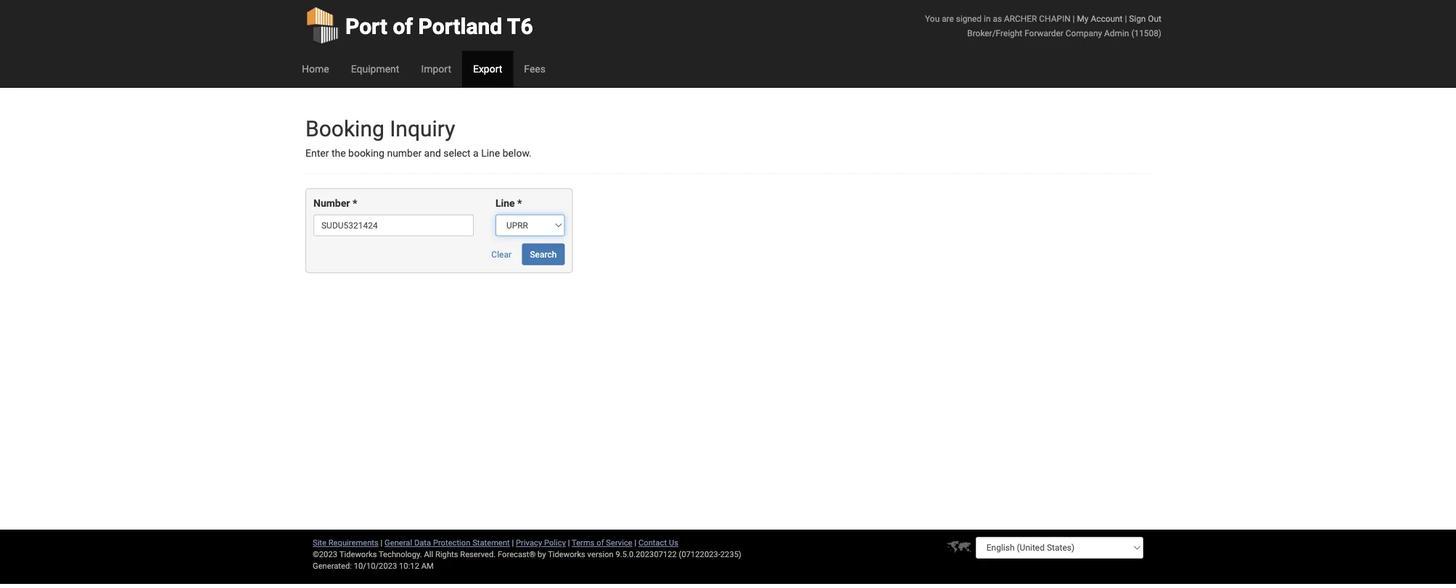 Task type: vqa. For each thing, say whether or not it's contained in the screenshot.
by on the left bottom of page
yes



Task type: describe. For each thing, give the bounding box(es) containing it.
requirements
[[329, 538, 379, 548]]

equipment button
[[340, 51, 410, 87]]

9.5.0.202307122
[[616, 550, 677, 559]]

1 vertical spatial line
[[496, 197, 515, 209]]

line *
[[496, 197, 522, 209]]

data
[[414, 538, 431, 548]]

in
[[984, 13, 991, 24]]

and
[[424, 147, 441, 159]]

protection
[[433, 538, 471, 548]]

fees button
[[513, 51, 557, 87]]

fees
[[524, 63, 546, 75]]

below.
[[503, 147, 532, 159]]

search button
[[522, 243, 565, 265]]

generated:
[[313, 561, 352, 571]]

archer
[[1005, 13, 1038, 24]]

tideworks
[[548, 550, 586, 559]]

export
[[473, 63, 503, 75]]

| up the 9.5.0.202307122
[[635, 538, 637, 548]]

inquiry
[[390, 116, 455, 142]]

version
[[588, 550, 614, 559]]

terms of service link
[[572, 538, 633, 548]]

all
[[424, 550, 434, 559]]

us
[[669, 538, 679, 548]]

contact us link
[[639, 538, 679, 548]]

account
[[1091, 13, 1123, 24]]

line inside booking inquiry enter the booking number and select a line below.
[[481, 147, 500, 159]]

clear button
[[484, 243, 520, 265]]

| up forecast®
[[512, 538, 514, 548]]

equipment
[[351, 63, 400, 75]]

clear
[[492, 249, 512, 259]]

| left my
[[1073, 13, 1075, 24]]

broker/freight
[[968, 28, 1023, 38]]

import button
[[410, 51, 462, 87]]

statement
[[473, 538, 510, 548]]

t6
[[507, 13, 533, 39]]

of inside site requirements | general data protection statement | privacy policy | terms of service | contact us ©2023 tideworks technology. all rights reserved. forecast® by tideworks version 9.5.0.202307122 (07122023-2235) generated: 10/10/2023 10:12 am
[[597, 538, 604, 548]]

number
[[314, 197, 350, 209]]

select
[[444, 147, 471, 159]]

am
[[422, 561, 434, 571]]

0 horizontal spatial of
[[393, 13, 413, 39]]

general
[[385, 538, 412, 548]]

are
[[942, 13, 954, 24]]

* for number *
[[353, 197, 357, 209]]

port of portland t6
[[346, 13, 533, 39]]

Number * text field
[[314, 214, 474, 236]]

you
[[926, 13, 940, 24]]

©2023 tideworks
[[313, 550, 377, 559]]

terms
[[572, 538, 595, 548]]

booking
[[306, 116, 385, 142]]



Task type: locate. For each thing, give the bounding box(es) containing it.
0 vertical spatial of
[[393, 13, 413, 39]]

2 * from the left
[[518, 197, 522, 209]]

you are signed in as archer chapin | my account | sign out broker/freight forwarder company admin (11508)
[[926, 13, 1162, 38]]

line up clear
[[496, 197, 515, 209]]

port of portland t6 link
[[306, 0, 533, 51]]

*
[[353, 197, 357, 209], [518, 197, 522, 209]]

contact
[[639, 538, 667, 548]]

enter
[[306, 147, 329, 159]]

site requirements | general data protection statement | privacy policy | terms of service | contact us ©2023 tideworks technology. all rights reserved. forecast® by tideworks version 9.5.0.202307122 (07122023-2235) generated: 10/10/2023 10:12 am
[[313, 538, 742, 571]]

1 horizontal spatial of
[[597, 538, 604, 548]]

home button
[[291, 51, 340, 87]]

out
[[1149, 13, 1162, 24]]

site
[[313, 538, 327, 548]]

of up version
[[597, 538, 604, 548]]

line right a on the top left of the page
[[481, 147, 500, 159]]

chapin
[[1040, 13, 1071, 24]]

booking inquiry enter the booking number and select a line below.
[[306, 116, 532, 159]]

1 * from the left
[[353, 197, 357, 209]]

forecast®
[[498, 550, 536, 559]]

1 vertical spatial of
[[597, 538, 604, 548]]

admin
[[1105, 28, 1130, 38]]

as
[[993, 13, 1003, 24]]

the
[[332, 147, 346, 159]]

* down below. at the top
[[518, 197, 522, 209]]

privacy
[[516, 538, 542, 548]]

search
[[530, 249, 557, 259]]

forwarder
[[1025, 28, 1064, 38]]

1 horizontal spatial *
[[518, 197, 522, 209]]

number
[[387, 147, 422, 159]]

line
[[481, 147, 500, 159], [496, 197, 515, 209]]

policy
[[544, 538, 566, 548]]

service
[[606, 538, 633, 548]]

home
[[302, 63, 329, 75]]

10:12
[[399, 561, 420, 571]]

0 vertical spatial line
[[481, 147, 500, 159]]

a
[[473, 147, 479, 159]]

by
[[538, 550, 546, 559]]

| left sign
[[1125, 13, 1128, 24]]

(11508)
[[1132, 28, 1162, 38]]

number *
[[314, 197, 357, 209]]

privacy policy link
[[516, 538, 566, 548]]

technology.
[[379, 550, 422, 559]]

sign out link
[[1130, 13, 1162, 24]]

port
[[346, 13, 388, 39]]

(07122023-
[[679, 550, 721, 559]]

booking
[[348, 147, 385, 159]]

site requirements link
[[313, 538, 379, 548]]

| left the general
[[381, 538, 383, 548]]

* for line *
[[518, 197, 522, 209]]

general data protection statement link
[[385, 538, 510, 548]]

0 horizontal spatial *
[[353, 197, 357, 209]]

portland
[[419, 13, 503, 39]]

sign
[[1130, 13, 1147, 24]]

rights
[[436, 550, 458, 559]]

of
[[393, 13, 413, 39], [597, 538, 604, 548]]

my
[[1078, 13, 1089, 24]]

10/10/2023
[[354, 561, 397, 571]]

my account link
[[1078, 13, 1123, 24]]

* right 'number'
[[353, 197, 357, 209]]

of right port
[[393, 13, 413, 39]]

company
[[1066, 28, 1103, 38]]

signed
[[957, 13, 982, 24]]

import
[[421, 63, 451, 75]]

export button
[[462, 51, 513, 87]]

| up "tideworks"
[[568, 538, 570, 548]]

|
[[1073, 13, 1075, 24], [1125, 13, 1128, 24], [381, 538, 383, 548], [512, 538, 514, 548], [568, 538, 570, 548], [635, 538, 637, 548]]

2235)
[[721, 550, 742, 559]]

reserved.
[[460, 550, 496, 559]]



